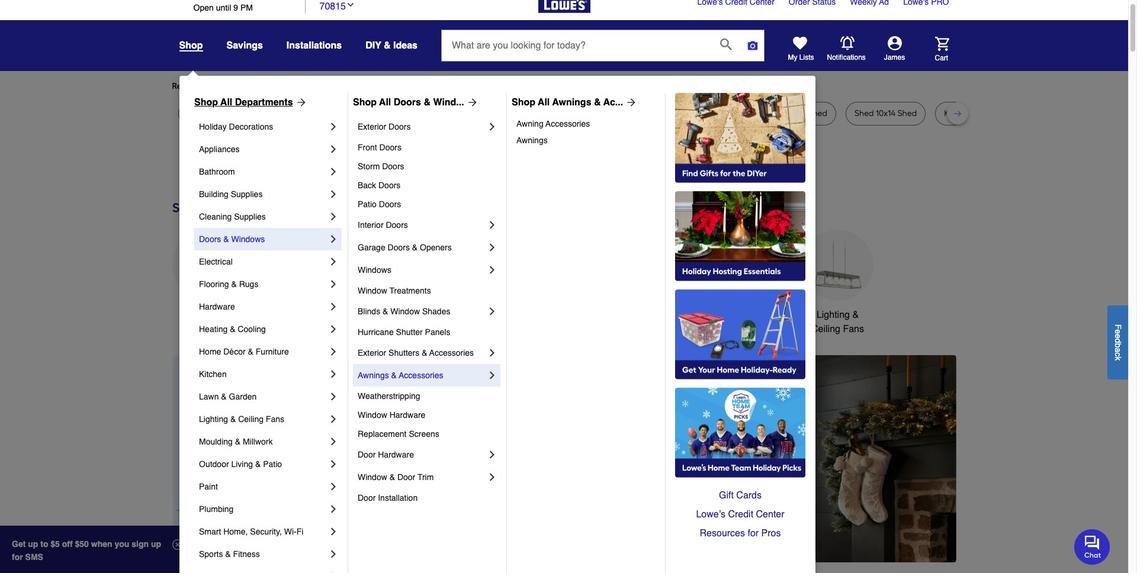 Task type: locate. For each thing, give the bounding box(es) containing it.
camera image
[[747, 40, 759, 52]]

1 horizontal spatial all
[[379, 97, 391, 108]]

lighting inside button
[[817, 310, 850, 320]]

garage doors & openers link
[[358, 236, 486, 259]]

doors up "storm doors"
[[379, 143, 402, 152]]

doors down back doors
[[379, 200, 401, 209]]

chevron right image for door hardware
[[486, 449, 498, 461]]

2 vertical spatial accessories
[[399, 371, 443, 380]]

kitchen inside button
[[444, 310, 475, 320]]

decorations down peel
[[229, 122, 273, 132]]

0 horizontal spatial arrow right image
[[293, 97, 307, 108]]

25 days of deals. don't miss deals every day. same-day delivery on in-stock orders placed by 2 p m. image
[[172, 355, 363, 563]]

lowe's wishes you and your family a happy hanukkah. image
[[172, 156, 956, 186]]

0 horizontal spatial home
[[199, 347, 221, 357]]

building supplies
[[199, 190, 263, 199]]

70815 button
[[320, 0, 355, 13]]

all up awning accessories
[[538, 97, 550, 108]]

4 shed from the left
[[898, 108, 917, 118]]

0 horizontal spatial awnings
[[358, 371, 389, 380]]

shutters
[[389, 348, 420, 358]]

chevron right image for appliances
[[328, 143, 339, 155]]

e up b
[[1114, 334, 1123, 339]]

0 horizontal spatial you
[[280, 81, 294, 91]]

door for door installation
[[358, 494, 376, 503]]

1 all from the left
[[220, 97, 232, 108]]

all for awnings
[[538, 97, 550, 108]]

window treatments link
[[358, 281, 498, 300]]

door down replacement
[[358, 450, 376, 460]]

replacement screens link
[[358, 425, 498, 444]]

gift cards
[[719, 491, 762, 501]]

for down get
[[12, 553, 23, 562]]

up
[[28, 540, 38, 549], [151, 540, 161, 549]]

lists
[[800, 53, 814, 62]]

home
[[749, 310, 775, 320], [199, 347, 221, 357]]

1 vertical spatial home
[[199, 347, 221, 357]]

home décor & furniture
[[199, 347, 289, 357]]

chevron right image for smart home, security, wi-fi
[[328, 526, 339, 538]]

shop for shop all departments
[[194, 97, 218, 108]]

doors down cleaning
[[199, 235, 221, 244]]

1 horizontal spatial kitchen
[[444, 310, 475, 320]]

rugs
[[239, 280, 259, 289]]

chat invite button image
[[1075, 529, 1111, 565]]

0 horizontal spatial fans
[[266, 415, 284, 424]]

shed
[[696, 108, 716, 118], [808, 108, 828, 118], [855, 108, 874, 118], [898, 108, 917, 118]]

1 horizontal spatial lighting
[[817, 310, 850, 320]]

get up to $5 off $50 when you sign up for sms
[[12, 540, 161, 562]]

shed for shed 10x14 shed
[[855, 108, 874, 118]]

chevron right image for garage doors & openers
[[486, 242, 498, 254]]

chevron right image
[[486, 219, 498, 231], [328, 233, 339, 245], [328, 323, 339, 335], [328, 346, 339, 358], [486, 347, 498, 359], [328, 391, 339, 403], [328, 436, 339, 448], [486, 449, 498, 461], [328, 459, 339, 470], [328, 504, 339, 515], [328, 549, 339, 560], [328, 571, 339, 573]]

cleaning
[[199, 212, 232, 222]]

chevron right image for electrical
[[328, 256, 339, 268]]

for
[[267, 81, 278, 91], [373, 81, 383, 91], [748, 528, 759, 539], [12, 553, 23, 562]]

for up door
[[373, 81, 383, 91]]

arrow right image left board
[[623, 97, 638, 108]]

shop all doors & wind... link
[[353, 95, 479, 110]]

hardware up replacement screens
[[390, 411, 426, 420]]

doors down the 'front doors' on the left top of the page
[[382, 162, 404, 171]]

0 horizontal spatial bathroom
[[199, 167, 235, 177]]

doors for back
[[379, 181, 401, 190]]

0 vertical spatial windows
[[231, 235, 265, 244]]

1 horizontal spatial fans
[[843, 324, 864, 335]]

0 vertical spatial awnings
[[552, 97, 592, 108]]

christmas decorations
[[362, 310, 413, 335]]

1 horizontal spatial patio
[[358, 200, 377, 209]]

3 shed from the left
[[855, 108, 874, 118]]

0 vertical spatial home
[[749, 310, 775, 320]]

kitchen inside 'link'
[[199, 370, 227, 379]]

open
[[193, 3, 214, 12]]

decorations inside button
[[362, 324, 413, 335]]

all up door interior
[[379, 97, 391, 108]]

kitchen faucets button
[[442, 230, 513, 322]]

1 horizontal spatial smart
[[721, 310, 747, 320]]

supplies up the doors & windows link
[[234, 212, 266, 222]]

awnings for awnings & accessories
[[358, 371, 389, 380]]

get
[[12, 540, 26, 549]]

replacement screens
[[358, 430, 439, 439]]

lowe's home improvement notification center image
[[840, 36, 855, 50]]

0 horizontal spatial windows
[[231, 235, 265, 244]]

you up shop all doors & wind...
[[385, 81, 399, 91]]

doors for storm
[[382, 162, 404, 171]]

2 horizontal spatial awnings
[[552, 97, 592, 108]]

exterior for exterior doors
[[358, 122, 386, 132]]

2 exterior from the top
[[358, 348, 386, 358]]

shed right "storage"
[[808, 108, 828, 118]]

2 horizontal spatial shop
[[512, 97, 536, 108]]

windows up electrical link
[[231, 235, 265, 244]]

None search field
[[441, 30, 765, 73]]

decorations down christmas
[[362, 324, 413, 335]]

awnings & accessories
[[358, 371, 443, 380]]

1 horizontal spatial lighting & ceiling fans
[[812, 310, 864, 335]]

all
[[220, 97, 232, 108], [379, 97, 391, 108], [538, 97, 550, 108]]

hardware down flooring
[[199, 302, 235, 312]]

0 vertical spatial accessories
[[546, 119, 590, 129]]

e
[[1114, 329, 1123, 334], [1114, 334, 1123, 339]]

accessories up the weatherstripping link
[[399, 371, 443, 380]]

chevron right image for kitchen
[[328, 368, 339, 380]]

0 horizontal spatial shop
[[194, 97, 218, 108]]

1 you from the left
[[280, 81, 294, 91]]

doors & windows link
[[199, 228, 328, 251]]

shed left 10x14
[[855, 108, 874, 118]]

1 horizontal spatial ceiling
[[812, 324, 841, 335]]

moulding & millwork
[[199, 437, 273, 447]]

my
[[788, 53, 798, 62]]

scroll to item #2 image
[[637, 541, 666, 546]]

hardware link
[[199, 296, 328, 318]]

you for recommended searches for you
[[280, 81, 294, 91]]

1 shed from the left
[[696, 108, 716, 118]]

christmas decorations button
[[352, 230, 423, 336]]

window inside window & door trim "link"
[[358, 473, 387, 482]]

door left installation
[[358, 494, 376, 503]]

stick
[[280, 108, 298, 118]]

chevron right image for building supplies
[[328, 188, 339, 200]]

0 vertical spatial supplies
[[231, 190, 263, 199]]

blinds
[[358, 307, 380, 316]]

lawn mower
[[187, 108, 236, 118]]

you left more
[[280, 81, 294, 91]]

1 up from the left
[[28, 540, 38, 549]]

0 horizontal spatial lighting
[[199, 415, 228, 424]]

gift
[[719, 491, 734, 501]]

arrow right image for shop all departments
[[293, 97, 307, 108]]

for up departments
[[267, 81, 278, 91]]

1 vertical spatial lighting
[[199, 415, 228, 424]]

& inside lighting & ceiling fans
[[853, 310, 859, 320]]

0 vertical spatial arrow right image
[[464, 97, 479, 108]]

back doors link
[[358, 176, 498, 195]]

shop up the toilet
[[512, 97, 536, 108]]

2 vertical spatial hardware
[[378, 450, 414, 460]]

lowe's home improvement cart image
[[935, 36, 949, 51]]

appliances down holiday
[[199, 145, 240, 154]]

window up replacement
[[358, 411, 387, 420]]

plumbing link
[[199, 498, 328, 521]]

1 horizontal spatial you
[[385, 81, 399, 91]]

1 vertical spatial exterior
[[358, 348, 386, 358]]

1 vertical spatial hardware
[[390, 411, 426, 420]]

window inside "blinds & window shades" link
[[391, 307, 420, 316]]

all up mower
[[220, 97, 232, 108]]

window up "blinds"
[[358, 286, 387, 296]]

1 vertical spatial supplies
[[234, 212, 266, 222]]

supplies inside 'link'
[[231, 190, 263, 199]]

holiday hosting essentials. image
[[675, 191, 806, 281]]

0 horizontal spatial up
[[28, 540, 38, 549]]

savings button
[[227, 35, 263, 56]]

1 horizontal spatial arrow right image
[[623, 97, 638, 108]]

0 vertical spatial kitchen
[[444, 310, 475, 320]]

chevron right image for window & door trim
[[486, 472, 498, 483]]

e up d
[[1114, 329, 1123, 334]]

awnings up quikrete
[[552, 97, 592, 108]]

1 horizontal spatial shop
[[353, 97, 377, 108]]

chevron right image
[[328, 121, 339, 133], [486, 121, 498, 133], [328, 143, 339, 155], [328, 166, 339, 178], [328, 188, 339, 200], [328, 211, 339, 223], [486, 242, 498, 254], [328, 256, 339, 268], [486, 264, 498, 276], [328, 278, 339, 290], [328, 301, 339, 313], [486, 306, 498, 318], [328, 368, 339, 380], [486, 370, 498, 382], [328, 414, 339, 425], [486, 472, 498, 483], [328, 481, 339, 493], [328, 526, 339, 538]]

0 vertical spatial decorations
[[229, 122, 273, 132]]

0 vertical spatial ceiling
[[812, 324, 841, 335]]

3 all from the left
[[538, 97, 550, 108]]

more suggestions for you
[[303, 81, 399, 91]]

2 shop from the left
[[353, 97, 377, 108]]

1 horizontal spatial decorations
[[362, 324, 413, 335]]

hardware
[[199, 302, 235, 312], [390, 411, 426, 420], [378, 450, 414, 460]]

recommended searches for you heading
[[172, 81, 956, 92]]

0 horizontal spatial arrow right image
[[464, 97, 479, 108]]

2 e from the top
[[1114, 334, 1123, 339]]

paint link
[[199, 476, 328, 498]]

patio up paint link
[[263, 460, 282, 469]]

doors for front
[[379, 143, 402, 152]]

garage doors & openers
[[358, 243, 452, 252]]

2 shed from the left
[[808, 108, 828, 118]]

shed right 10x14
[[898, 108, 917, 118]]

diy
[[366, 40, 381, 51]]

1 vertical spatial windows
[[358, 265, 391, 275]]

shop up lawn mower
[[194, 97, 218, 108]]

0 vertical spatial door
[[358, 450, 376, 460]]

get your home holiday-ready. image
[[675, 290, 806, 380]]

hardie board
[[619, 108, 669, 118]]

patio down back at top
[[358, 200, 377, 209]]

0 horizontal spatial smart
[[199, 527, 221, 537]]

smart for smart home, security, wi-fi
[[199, 527, 221, 537]]

exterior down hurricane on the bottom
[[358, 348, 386, 358]]

window for &
[[358, 473, 387, 482]]

for inside get up to $5 off $50 when you sign up for sms
[[12, 553, 23, 562]]

arrow right image
[[293, 97, 307, 108], [623, 97, 638, 108]]

shed for shed
[[808, 108, 828, 118]]

0 vertical spatial bathroom
[[199, 167, 235, 177]]

accessories down the panels
[[430, 348, 474, 358]]

ceiling
[[812, 324, 841, 335], [238, 415, 264, 424]]

0 horizontal spatial kitchen
[[199, 370, 227, 379]]

0 horizontal spatial decorations
[[229, 122, 273, 132]]

1 horizontal spatial windows
[[358, 265, 391, 275]]

window up hurricane shutter panels
[[391, 307, 420, 316]]

windows down garage
[[358, 265, 391, 275]]

smart home, security, wi-fi
[[199, 527, 304, 537]]

1 vertical spatial bathroom
[[637, 310, 678, 320]]

more suggestions for you link
[[303, 81, 409, 92]]

doors down "storm doors"
[[379, 181, 401, 190]]

scroll to item #3 element
[[666, 540, 697, 547]]

0 vertical spatial patio
[[358, 200, 377, 209]]

hardware for door hardware
[[378, 450, 414, 460]]

supplies up cleaning supplies
[[231, 190, 263, 199]]

kitchen faucets
[[444, 310, 512, 320]]

treatments
[[390, 286, 431, 296]]

0 vertical spatial lighting
[[817, 310, 850, 320]]

2 all from the left
[[379, 97, 391, 108]]

sms
[[25, 553, 43, 562]]

1 horizontal spatial awnings
[[517, 136, 548, 145]]

window hardware link
[[358, 406, 498, 425]]

1 vertical spatial awnings
[[517, 136, 548, 145]]

1 vertical spatial ceiling
[[238, 415, 264, 424]]

window
[[358, 286, 387, 296], [391, 307, 420, 316], [358, 411, 387, 420], [358, 473, 387, 482]]

shop up door
[[353, 97, 377, 108]]

0 vertical spatial fans
[[843, 324, 864, 335]]

1 vertical spatial decorations
[[362, 324, 413, 335]]

arrow right image
[[464, 97, 479, 108], [935, 459, 946, 471]]

0 horizontal spatial ceiling
[[238, 415, 264, 424]]

smart home, security, wi-fi link
[[199, 521, 328, 543]]

1 horizontal spatial arrow right image
[[935, 459, 946, 471]]

appliances
[[199, 145, 240, 154], [184, 310, 231, 320]]

kitchen up the panels
[[444, 310, 475, 320]]

you inside 'link'
[[385, 81, 399, 91]]

1 vertical spatial patio
[[263, 460, 282, 469]]

2 vertical spatial awnings
[[358, 371, 389, 380]]

heating
[[199, 325, 228, 334]]

doors down interior
[[389, 122, 411, 132]]

0 horizontal spatial all
[[220, 97, 232, 108]]

1 vertical spatial arrow right image
[[935, 459, 946, 471]]

a
[[1114, 348, 1123, 352]]

doors up garage doors & openers
[[386, 220, 408, 230]]

&
[[384, 40, 391, 51], [424, 97, 431, 108], [594, 97, 601, 108], [223, 235, 229, 244], [412, 243, 418, 252], [231, 280, 237, 289], [383, 307, 388, 316], [853, 310, 859, 320], [230, 325, 235, 334], [248, 347, 253, 357], [422, 348, 427, 358], [391, 371, 397, 380], [221, 392, 227, 402], [230, 415, 236, 424], [235, 437, 241, 447], [255, 460, 261, 469], [390, 473, 395, 482], [225, 550, 231, 559]]

hardware down replacement screens
[[378, 450, 414, 460]]

doors up interior
[[394, 97, 421, 108]]

ceiling inside button
[[812, 324, 841, 335]]

1 horizontal spatial bathroom
[[637, 310, 678, 320]]

shop 25 days of deals by category image
[[172, 198, 956, 218]]

pm
[[240, 3, 253, 12]]

appliances up heating
[[184, 310, 231, 320]]

replacement
[[358, 430, 407, 439]]

ideas
[[393, 40, 418, 51]]

front doors link
[[358, 138, 498, 157]]

awning accessories link
[[517, 116, 657, 132]]

sign
[[132, 540, 149, 549]]

2 vertical spatial door
[[358, 494, 376, 503]]

up right 'sign'
[[151, 540, 161, 549]]

lowe's
[[696, 510, 726, 520]]

arrow right image inside the shop all departments link
[[293, 97, 307, 108]]

arrow right image down more
[[293, 97, 307, 108]]

1 shop from the left
[[194, 97, 218, 108]]

window inside 'window treatments' link
[[358, 286, 387, 296]]

all for departments
[[220, 97, 232, 108]]

1 vertical spatial kitchen
[[199, 370, 227, 379]]

kitchen up lawn
[[199, 370, 227, 379]]

0 vertical spatial exterior
[[358, 122, 386, 132]]

0 vertical spatial smart
[[721, 310, 747, 320]]

door left trim
[[397, 473, 415, 482]]

1 vertical spatial appliances
[[184, 310, 231, 320]]

front doors
[[358, 143, 402, 152]]

2 horizontal spatial all
[[538, 97, 550, 108]]

shutter
[[396, 328, 423, 337]]

1 horizontal spatial home
[[749, 310, 775, 320]]

exterior doors link
[[358, 116, 486, 138]]

1 vertical spatial lighting & ceiling fans
[[199, 415, 284, 424]]

1 vertical spatial door
[[397, 473, 415, 482]]

searches
[[231, 81, 266, 91]]

2 arrow right image from the left
[[623, 97, 638, 108]]

home inside home décor & furniture link
[[199, 347, 221, 357]]

awnings down awning
[[517, 136, 548, 145]]

shed left outdoor
[[696, 108, 716, 118]]

chevron right image for doors & windows
[[328, 233, 339, 245]]

up left to in the left of the page
[[28, 540, 38, 549]]

chevron right image for home décor & furniture
[[328, 346, 339, 358]]

9
[[234, 3, 238, 12]]

door hardware
[[358, 450, 414, 460]]

$50
[[75, 540, 89, 549]]

chevron right image for lighting & ceiling fans
[[328, 414, 339, 425]]

1 arrow right image from the left
[[293, 97, 307, 108]]

exterior for exterior shutters & accessories
[[358, 348, 386, 358]]

1 vertical spatial smart
[[199, 527, 221, 537]]

lowe's home team holiday picks. image
[[675, 388, 806, 478]]

0 vertical spatial lighting & ceiling fans
[[812, 310, 864, 335]]

window inside window hardware link
[[358, 411, 387, 420]]

supplies for building supplies
[[231, 190, 263, 199]]

wind...
[[433, 97, 464, 108]]

holiday
[[199, 122, 227, 132]]

accessories down quikrete
[[546, 119, 590, 129]]

decorations for holiday
[[229, 122, 273, 132]]

kitchen for kitchen
[[199, 370, 227, 379]]

chevron right image for paint
[[328, 481, 339, 493]]

peel
[[263, 108, 278, 118]]

doors right garage
[[388, 243, 410, 252]]

awnings up weatherstripping
[[358, 371, 389, 380]]

1 horizontal spatial up
[[151, 540, 161, 549]]

fitness
[[233, 550, 260, 559]]

supplies for cleaning supplies
[[234, 212, 266, 222]]

chevron down image
[[346, 0, 355, 9]]

2 you from the left
[[385, 81, 399, 91]]

door installation
[[358, 494, 418, 503]]

window up door installation
[[358, 473, 387, 482]]

1 exterior from the top
[[358, 122, 386, 132]]

3 shop from the left
[[512, 97, 536, 108]]

arrow right image inside shop all awnings & ac... link
[[623, 97, 638, 108]]

exterior down door
[[358, 122, 386, 132]]

window for treatments
[[358, 286, 387, 296]]

smart inside button
[[721, 310, 747, 320]]



Task type: vqa. For each thing, say whether or not it's contained in the screenshot.
Flooring & Rugs link
yes



Task type: describe. For each thing, give the bounding box(es) containing it.
1 e from the top
[[1114, 329, 1123, 334]]

storm doors
[[358, 162, 404, 171]]

1 vertical spatial fans
[[266, 415, 284, 424]]

chevron right image for windows
[[486, 264, 498, 276]]

0 horizontal spatial patio
[[263, 460, 282, 469]]

center
[[756, 510, 785, 520]]

windows inside 'link'
[[358, 265, 391, 275]]

installations button
[[287, 35, 342, 56]]

chevron right image for awnings & accessories
[[486, 370, 498, 382]]

outdoor
[[718, 108, 749, 118]]

fans inside button
[[843, 324, 864, 335]]

chevron right image for flooring & rugs
[[328, 278, 339, 290]]

installation
[[378, 494, 418, 503]]

hurricane
[[358, 328, 394, 337]]

for inside 'link'
[[373, 81, 383, 91]]

shed 10x14 shed
[[855, 108, 917, 118]]

chevron right image for hardware
[[328, 301, 339, 313]]

shop for shop all awnings & ac...
[[512, 97, 536, 108]]

my lists
[[788, 53, 814, 62]]

building
[[199, 190, 229, 199]]

blinds & window shades
[[358, 307, 451, 316]]

doors for patio
[[379, 200, 401, 209]]

1 vertical spatial accessories
[[430, 348, 474, 358]]

panels
[[425, 328, 451, 337]]

hardware for window hardware
[[390, 411, 426, 420]]

chevron right image for cleaning supplies
[[328, 211, 339, 223]]

2 up from the left
[[151, 540, 161, 549]]

chevron right image for blinds & window shades
[[486, 306, 498, 318]]

door
[[367, 108, 385, 118]]

awnings for awnings
[[517, 136, 548, 145]]

outdoor living & patio
[[199, 460, 282, 469]]

interior doors
[[358, 220, 408, 230]]

find gifts for the diyer. image
[[675, 93, 806, 183]]

door interior
[[367, 108, 413, 118]]

chevron right image for plumbing
[[328, 504, 339, 515]]

storage
[[751, 108, 781, 118]]

0 vertical spatial hardware
[[199, 302, 235, 312]]

all for doors
[[379, 97, 391, 108]]

open until 9 pm
[[193, 3, 253, 12]]

shop all awnings & ac... link
[[512, 95, 638, 110]]

bathroom link
[[199, 161, 328, 183]]

windows link
[[358, 259, 486, 281]]

& inside "link"
[[390, 473, 395, 482]]

decorations for christmas
[[362, 324, 413, 335]]

doors for interior
[[386, 220, 408, 230]]

screens
[[409, 430, 439, 439]]

plumbing
[[199, 505, 234, 514]]

lowe's home improvement lists image
[[793, 36, 807, 50]]

50 percent off all artificial christmas trees, holiday lights and more. image
[[382, 355, 956, 563]]

chevron right image for exterior doors
[[486, 121, 498, 133]]

chevron right image for exterior shutters & accessories
[[486, 347, 498, 359]]

exterior doors
[[358, 122, 411, 132]]

chevron right image for heating & cooling
[[328, 323, 339, 335]]

home inside 'smart home' button
[[749, 310, 775, 320]]

wallpaper
[[300, 108, 340, 118]]

shop for shop all doors & wind...
[[353, 97, 377, 108]]

exterior shutters & accessories
[[358, 348, 474, 358]]

0 horizontal spatial lighting & ceiling fans
[[199, 415, 284, 424]]

window for hardware
[[358, 411, 387, 420]]

interior
[[358, 220, 384, 230]]

smart for smart home
[[721, 310, 747, 320]]

suggestions
[[324, 81, 371, 91]]

bathroom inside button
[[637, 310, 678, 320]]

k
[[1114, 357, 1123, 361]]

weatherstripping
[[358, 392, 420, 401]]

until
[[216, 3, 231, 12]]

exterior shutters & accessories link
[[358, 342, 486, 364]]

arrow right image inside shop all doors & wind... link
[[464, 97, 479, 108]]

toilet
[[513, 108, 533, 118]]

hurricane shutter panels
[[358, 328, 451, 337]]

living
[[231, 460, 253, 469]]

furniture
[[256, 347, 289, 357]]

cart button
[[919, 36, 949, 63]]

recommended searches for you
[[172, 81, 294, 91]]

window hardware
[[358, 411, 426, 420]]

departments
[[235, 97, 293, 108]]

0 vertical spatial appliances
[[199, 145, 240, 154]]

f e e d b a c k
[[1114, 324, 1123, 361]]

doors for exterior
[[389, 122, 411, 132]]

christmas
[[366, 310, 409, 320]]

kitchen for kitchen faucets
[[444, 310, 475, 320]]

chevron right image for sports & fitness
[[328, 549, 339, 560]]

awning accessories
[[517, 119, 590, 129]]

outdoor living & patio link
[[199, 453, 328, 476]]

chevron right image for holiday decorations
[[328, 121, 339, 133]]

recommended
[[172, 81, 229, 91]]

chevron right image for bathroom
[[328, 166, 339, 178]]

shop button
[[179, 40, 203, 52]]

lighting & ceiling fans inside button
[[812, 310, 864, 335]]

security,
[[250, 527, 282, 537]]

my lists link
[[788, 36, 814, 62]]

window treatments
[[358, 286, 431, 296]]

b
[[1114, 343, 1123, 348]]

ac...
[[604, 97, 623, 108]]

openers
[[420, 243, 452, 252]]

lowe's home improvement logo image
[[538, 0, 590, 27]]

storm
[[358, 162, 380, 171]]

moulding
[[199, 437, 233, 447]]

chevron right image for lawn & garden
[[328, 391, 339, 403]]

bathroom button
[[622, 230, 693, 322]]

search image
[[720, 38, 732, 50]]

door inside "link"
[[397, 473, 415, 482]]

moulding & millwork link
[[199, 431, 328, 453]]

diy & ideas
[[366, 40, 418, 51]]

weatherstripping link
[[358, 387, 498, 406]]

décor
[[223, 347, 246, 357]]

lighting & ceiling fans button
[[802, 230, 874, 336]]

chevron right image for interior doors
[[486, 219, 498, 231]]

back doors
[[358, 181, 401, 190]]

shop all doors & wind...
[[353, 97, 464, 108]]

holiday decorations link
[[199, 116, 328, 138]]

storm doors link
[[358, 157, 498, 176]]

resources
[[700, 528, 745, 539]]

shop all departments link
[[194, 95, 307, 110]]

home,
[[223, 527, 248, 537]]

appliances inside button
[[184, 310, 231, 320]]

james
[[884, 53, 905, 62]]

shed for shed outdoor storage
[[696, 108, 716, 118]]

chevron right image for moulding & millwork
[[328, 436, 339, 448]]

awnings & accessories link
[[358, 364, 486, 387]]

peel stick wallpaper
[[263, 108, 340, 118]]

lawn & garden
[[199, 392, 257, 402]]

cleaning supplies link
[[199, 206, 328, 228]]

you for more suggestions for you
[[385, 81, 399, 91]]

when
[[91, 540, 112, 549]]

chevron right image for outdoor living & patio
[[328, 459, 339, 470]]

for left pros on the right bottom of the page
[[748, 528, 759, 539]]

door for door hardware
[[358, 450, 376, 460]]

patio doors
[[358, 200, 401, 209]]

Search Query text field
[[442, 30, 711, 61]]

james button
[[866, 36, 923, 62]]

appliances link
[[199, 138, 328, 161]]

garden
[[229, 392, 257, 402]]

shop all awnings & ac...
[[512, 97, 623, 108]]

electrical
[[199, 257, 233, 267]]

board
[[646, 108, 669, 118]]

doors for garage
[[388, 243, 410, 252]]

arrow right image for shop all awnings & ac...
[[623, 97, 638, 108]]

outdoor
[[199, 460, 229, 469]]



